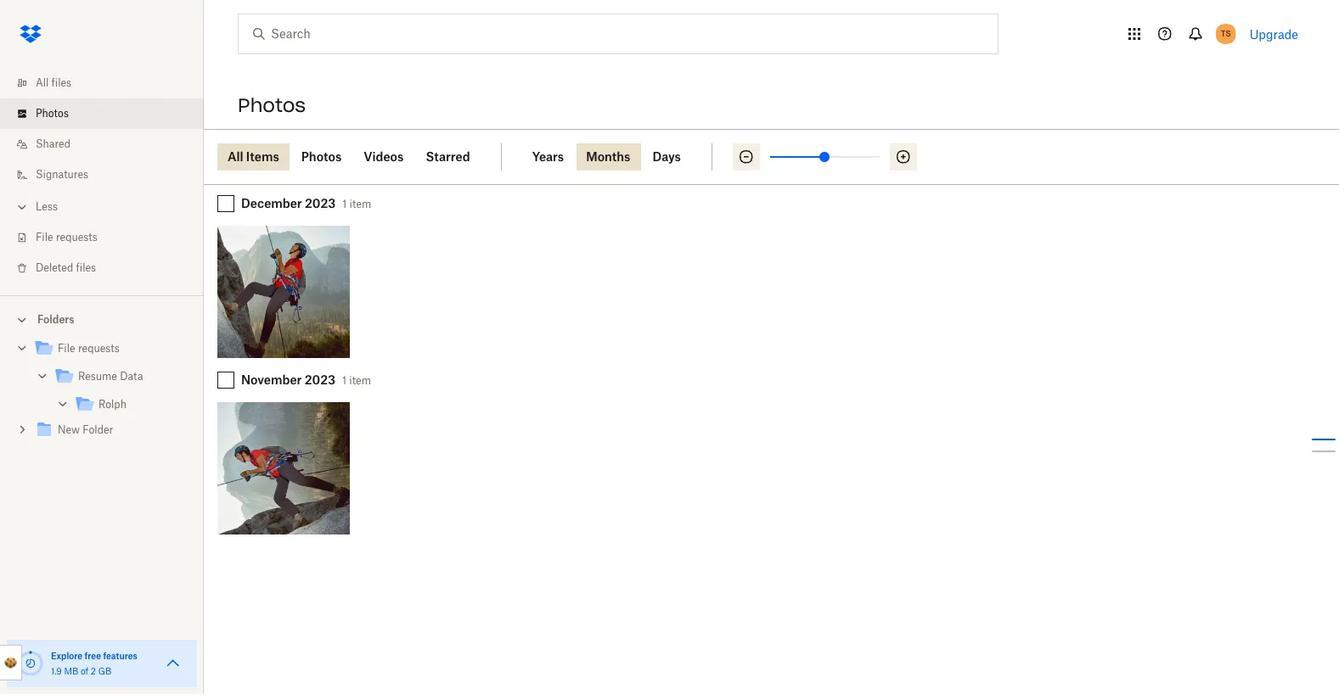 Task type: describe. For each thing, give the bounding box(es) containing it.
0 vertical spatial file requests link
[[14, 222, 204, 253]]

days
[[653, 149, 681, 164]]

explore
[[51, 651, 83, 661]]

resume data
[[78, 370, 143, 383]]

1 for december 2023
[[342, 198, 347, 211]]

Search text field
[[271, 25, 963, 43]]

requests inside list
[[56, 231, 97, 244]]

1 vertical spatial requests
[[78, 342, 120, 355]]

deleted
[[36, 262, 73, 274]]

months
[[586, 149, 630, 164]]

of
[[81, 667, 88, 677]]

free
[[85, 651, 101, 661]]

dropbox image
[[14, 17, 48, 51]]

ts
[[1221, 28, 1231, 39]]

explore free features 1.9 mb of 2 gb
[[51, 651, 137, 677]]

photos inside photos 'button'
[[301, 149, 342, 164]]

shared link
[[14, 129, 204, 160]]

new
[[58, 424, 80, 436]]

mb
[[64, 667, 78, 677]]

all items button
[[217, 144, 289, 171]]

files for all files
[[51, 76, 71, 89]]

file inside list
[[36, 231, 53, 244]]

file inside group
[[58, 342, 75, 355]]

folders
[[37, 313, 74, 326]]

all files link
[[14, 68, 204, 99]]

new folder
[[58, 424, 113, 436]]

december 2023 1 item
[[241, 196, 371, 211]]

november 2023 1 item
[[241, 373, 371, 387]]

1.9
[[51, 667, 62, 677]]

videos button
[[353, 144, 414, 171]]

years button
[[522, 144, 574, 171]]

tab list containing all items
[[217, 144, 502, 171]]

rolph link
[[75, 394, 190, 417]]

tab list containing years
[[522, 144, 712, 171]]

shared
[[36, 138, 70, 150]]

resume
[[78, 370, 117, 383]]

deleted files link
[[14, 253, 204, 284]]

photos list item
[[0, 99, 204, 129]]

item for december 2023
[[350, 198, 371, 211]]

2
[[91, 667, 96, 677]]

signatures
[[36, 168, 88, 181]]

group containing file requests
[[0, 332, 204, 457]]

upgrade
[[1250, 27, 1298, 41]]

2023 for november 2023
[[305, 373, 335, 387]]

features
[[103, 651, 137, 661]]



Task type: locate. For each thing, give the bounding box(es) containing it.
1 vertical spatial files
[[76, 262, 96, 274]]

files right deleted in the top left of the page
[[76, 262, 96, 274]]

0 vertical spatial 1
[[342, 198, 347, 211]]

1 tab list from the left
[[217, 144, 502, 171]]

december
[[241, 196, 302, 211]]

all inside all items button
[[228, 149, 243, 164]]

new folder link
[[34, 419, 190, 442]]

0 horizontal spatial files
[[51, 76, 71, 89]]

1 right the november
[[342, 375, 346, 387]]

item inside 'december 2023 1 item'
[[350, 198, 371, 211]]

0 horizontal spatial all
[[36, 76, 49, 89]]

image - 00nevertoolate-climber2-mediumsquareat3x.jpg 11/20/2023, 5:11:23 pm image
[[217, 403, 350, 535]]

tab list
[[217, 144, 502, 171], [522, 144, 712, 171]]

list
[[0, 58, 204, 296]]

deleted files
[[36, 262, 96, 274]]

1
[[342, 198, 347, 211], [342, 375, 346, 387]]

photos link
[[14, 99, 204, 129]]

videos
[[364, 149, 404, 164]]

0 vertical spatial all
[[36, 76, 49, 89]]

requests
[[56, 231, 97, 244], [78, 342, 120, 355]]

photos button
[[291, 144, 352, 171]]

file down folders
[[58, 342, 75, 355]]

months button
[[576, 144, 641, 171]]

photos inside photos link
[[36, 107, 69, 120]]

requests up the 'resume'
[[78, 342, 120, 355]]

items
[[246, 149, 279, 164]]

1 horizontal spatial tab list
[[522, 144, 712, 171]]

all
[[36, 76, 49, 89], [228, 149, 243, 164]]

1 vertical spatial file
[[58, 342, 75, 355]]

rolph
[[99, 398, 126, 411]]

1 vertical spatial item
[[349, 375, 371, 387]]

all left items at the top left
[[228, 149, 243, 164]]

requests up the deleted files
[[56, 231, 97, 244]]

2 item from the top
[[349, 375, 371, 387]]

resume data link
[[54, 366, 190, 389]]

data
[[120, 370, 143, 383]]

1 horizontal spatial all
[[228, 149, 243, 164]]

file requests up the 'resume'
[[58, 342, 120, 355]]

file requests link up resume data
[[34, 338, 190, 361]]

1 vertical spatial file requests link
[[34, 338, 190, 361]]

all items
[[228, 149, 279, 164]]

days button
[[642, 144, 691, 171]]

0 vertical spatial files
[[51, 76, 71, 89]]

1 inside 'december 2023 1 item'
[[342, 198, 347, 211]]

1 vertical spatial 1
[[342, 375, 346, 387]]

0 vertical spatial item
[[350, 198, 371, 211]]

files for deleted files
[[76, 262, 96, 274]]

starred
[[426, 149, 470, 164]]

ts button
[[1212, 20, 1239, 48]]

all inside all files link
[[36, 76, 49, 89]]

all down dropbox image
[[36, 76, 49, 89]]

file requests link up the deleted files
[[14, 222, 204, 253]]

files up photos list item
[[51, 76, 71, 89]]

1 item from the top
[[350, 198, 371, 211]]

1 down photos 'button'
[[342, 198, 347, 211]]

1 horizontal spatial file
[[58, 342, 75, 355]]

2023 for december 2023
[[305, 196, 336, 211]]

1 vertical spatial file requests
[[58, 342, 120, 355]]

file
[[36, 231, 53, 244], [58, 342, 75, 355]]

2023 right the november
[[305, 373, 335, 387]]

all files
[[36, 76, 71, 89]]

file requests inside list
[[36, 231, 97, 244]]

list containing all files
[[0, 58, 204, 296]]

1 for november 2023
[[342, 375, 346, 387]]

file down less
[[36, 231, 53, 244]]

files
[[51, 76, 71, 89], [76, 262, 96, 274]]

folder
[[83, 424, 113, 436]]

2023
[[305, 196, 336, 211], [305, 373, 335, 387]]

upgrade link
[[1250, 27, 1298, 41]]

0 vertical spatial 2023
[[305, 196, 336, 211]]

0 vertical spatial requests
[[56, 231, 97, 244]]

photos up the shared
[[36, 107, 69, 120]]

1 horizontal spatial files
[[76, 262, 96, 274]]

all for all files
[[36, 76, 49, 89]]

group
[[0, 332, 204, 457]]

folders button
[[0, 307, 204, 332]]

signatures link
[[14, 160, 204, 190]]

1 vertical spatial all
[[228, 149, 243, 164]]

0 horizontal spatial tab list
[[217, 144, 502, 171]]

image - 00nevertoolate-climber2-mediumsquareat3x (edited).jpg 12/5/2023, 4:29:41 pm image
[[217, 226, 350, 358]]

photos
[[238, 93, 306, 117], [36, 107, 69, 120], [301, 149, 342, 164]]

less image
[[14, 199, 31, 216]]

item for november 2023
[[349, 375, 371, 387]]

less
[[36, 200, 58, 213]]

0 horizontal spatial file
[[36, 231, 53, 244]]

november
[[241, 373, 302, 387]]

quota usage element
[[17, 650, 44, 678]]

gb
[[98, 667, 111, 677]]

1 inside november 2023 1 item
[[342, 375, 346, 387]]

photos up 'december 2023 1 item'
[[301, 149, 342, 164]]

photos up items at the top left
[[238, 93, 306, 117]]

file requests up the deleted files
[[36, 231, 97, 244]]

0 vertical spatial file requests
[[36, 231, 97, 244]]

item
[[350, 198, 371, 211], [349, 375, 371, 387]]

file requests link
[[14, 222, 204, 253], [34, 338, 190, 361]]

1 vertical spatial 2023
[[305, 373, 335, 387]]

0 vertical spatial file
[[36, 231, 53, 244]]

starred button
[[416, 144, 480, 171]]

2 tab list from the left
[[522, 144, 712, 171]]

2023 down photos 'button'
[[305, 196, 336, 211]]

all for all items
[[228, 149, 243, 164]]

item inside november 2023 1 item
[[349, 375, 371, 387]]

Photo Zoom Slider range field
[[770, 156, 880, 158]]

file requests
[[36, 231, 97, 244], [58, 342, 120, 355]]

years
[[532, 149, 564, 164]]



Task type: vqa. For each thing, say whether or not it's contained in the screenshot.
SEARCH text field
yes



